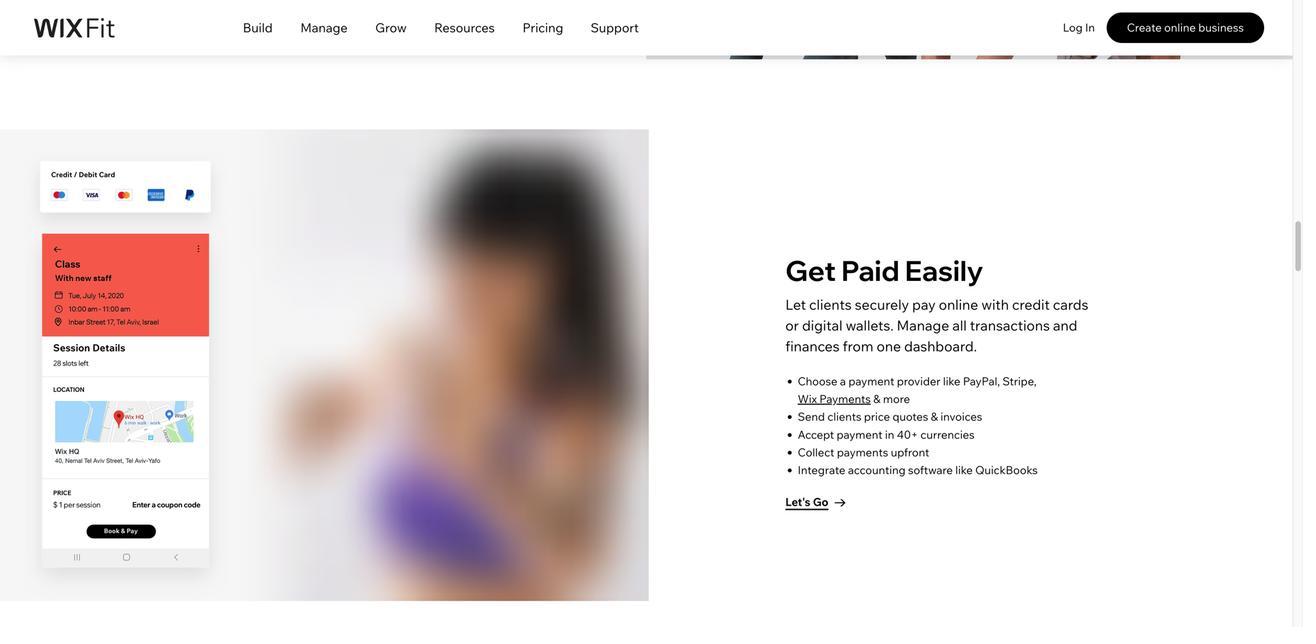 Task type: describe. For each thing, give the bounding box(es) containing it.
integrate
[[798, 463, 846, 477]]

1 horizontal spatial &
[[931, 410, 938, 424]]

upfront
[[891, 446, 930, 459]]

2 gym and fitness staff management image from the left
[[729, 0, 1205, 52]]

wix payments link
[[798, 392, 871, 406]]

get
[[786, 253, 836, 288]]

quotes
[[893, 410, 929, 424]]

send
[[798, 410, 825, 424]]

easily
[[905, 253, 984, 288]]

40+
[[897, 428, 918, 442]]

1 vertical spatial payment
[[837, 428, 883, 442]]

let's
[[786, 495, 811, 509]]

create online business
[[1127, 21, 1244, 35]]

online inside the let clients securely pay online with credit cards or digital wallets. manage all transactions and finances from one dashboard.
[[939, 296, 979, 313]]

digital
[[802, 317, 843, 334]]

dashboard.
[[905, 338, 977, 355]]

choose a payment provider like paypal, stripe, wix payments & more send clients price quotes & invoices accept payment in 40+ currencies collect payments upfront integrate accounting software like quickbooks
[[798, 374, 1038, 477]]

go
[[813, 495, 829, 509]]

software
[[908, 463, 953, 477]]

business
[[1199, 21, 1244, 35]]

invoices
[[941, 410, 983, 424]]

log
[[1063, 21, 1083, 35]]

a
[[840, 374, 846, 388]]

more
[[883, 392, 910, 406]]

0 vertical spatial online
[[1165, 21, 1196, 35]]

provider
[[897, 374, 941, 388]]

create
[[1127, 21, 1162, 35]]

0 vertical spatial &
[[874, 392, 881, 406]]

log in
[[1063, 21, 1095, 35]]

currencies
[[921, 428, 975, 442]]

manage inside the let clients securely pay online with credit cards or digital wallets. manage all transactions and finances from one dashboard.
[[897, 317, 950, 334]]

get paid easily
[[786, 253, 984, 288]]

cards
[[1053, 296, 1089, 313]]

manage inside site element
[[301, 20, 348, 35]]

collect
[[798, 446, 835, 459]]

in
[[885, 428, 895, 442]]

clients inside choose a payment provider like paypal, stripe, wix payments & more send clients price quotes & invoices accept payment in 40+ currencies collect payments upfront integrate accounting software like quickbooks
[[828, 410, 862, 424]]

support
[[591, 20, 639, 35]]

let's go
[[786, 495, 829, 509]]

quickbooks
[[976, 463, 1038, 477]]



Task type: vqa. For each thing, say whether or not it's contained in the screenshot.
the topmost 'payment'
yes



Task type: locate. For each thing, give the bounding box(es) containing it.
wix
[[798, 392, 817, 406]]

online
[[1165, 21, 1196, 35], [939, 296, 979, 313]]

and
[[1053, 317, 1078, 334]]

clients up the digital
[[809, 296, 852, 313]]

clients inside the let clients securely pay online with credit cards or digital wallets. manage all transactions and finances from one dashboard.
[[809, 296, 852, 313]]

online up all
[[939, 296, 979, 313]]

manage down pay
[[897, 317, 950, 334]]

let clients securely pay online with credit cards or digital wallets. manage all transactions and finances from one dashboard.
[[786, 296, 1089, 355]]

1 gym and fitness staff management image from the left
[[647, 0, 1293, 59]]

slide show gallery region
[[0, 191, 263, 610]]

site element
[[229, 17, 652, 48]]

payments
[[820, 392, 871, 406]]

1 vertical spatial &
[[931, 410, 938, 424]]

clients
[[809, 296, 852, 313], [828, 410, 862, 424]]

paypal,
[[963, 374, 1000, 388]]

let's go link
[[786, 493, 846, 513]]

1 vertical spatial manage
[[897, 317, 950, 334]]

pricing
[[523, 20, 564, 35]]

or
[[786, 317, 799, 334]]

1 horizontal spatial manage
[[897, 317, 950, 334]]

0 vertical spatial manage
[[301, 20, 348, 35]]

1/3
[[245, 197, 256, 206]]

accounting
[[848, 463, 906, 477]]

accept
[[798, 428, 834, 442]]

stripe,
[[1003, 374, 1037, 388]]

build
[[243, 20, 273, 35]]

choose
[[798, 374, 838, 388]]

one
[[877, 338, 901, 355]]

in
[[1086, 21, 1095, 35]]

payment
[[849, 374, 895, 388], [837, 428, 883, 442]]

0 vertical spatial payment
[[849, 374, 895, 388]]

0 horizontal spatial &
[[874, 392, 881, 406]]

resources
[[434, 20, 495, 35]]

manage right build
[[301, 20, 348, 35]]

payment right "a"
[[849, 374, 895, 388]]

create online business link
[[1107, 12, 1265, 43]]

payment up payments
[[837, 428, 883, 442]]

clients down payments
[[828, 410, 862, 424]]

&
[[874, 392, 881, 406], [931, 410, 938, 424]]

1 vertical spatial online
[[939, 296, 979, 313]]

securely
[[855, 296, 909, 313]]

pay
[[913, 296, 936, 313]]

gym and fitness staff management image
[[647, 0, 1293, 59], [729, 0, 1205, 52]]

wallets.
[[846, 317, 894, 334]]

1 vertical spatial like
[[956, 463, 973, 477]]

credit
[[1012, 296, 1050, 313]]

like right software
[[956, 463, 973, 477]]

secure online payment for fitness businesses image
[[0, 129, 649, 601]]

0 vertical spatial clients
[[809, 296, 852, 313]]

pricing link
[[509, 17, 578, 48]]

with
[[982, 296, 1009, 313]]

online right create
[[1165, 21, 1196, 35]]

manage
[[301, 20, 348, 35], [897, 317, 950, 334]]

finances
[[786, 338, 840, 355]]

transactions
[[970, 317, 1050, 334]]

like left paypal,
[[943, 374, 961, 388]]

& up the price at the bottom right of page
[[874, 392, 881, 406]]

1 vertical spatial clients
[[828, 410, 862, 424]]

log in link
[[1059, 12, 1100, 43]]

0 horizontal spatial manage
[[301, 20, 348, 35]]

1 horizontal spatial online
[[1165, 21, 1196, 35]]

paid
[[842, 253, 900, 288]]

payments
[[837, 446, 889, 459]]

all
[[953, 317, 967, 334]]

price
[[864, 410, 890, 424]]

like
[[943, 374, 961, 388], [956, 463, 973, 477]]

let
[[786, 296, 806, 313]]

0 vertical spatial like
[[943, 374, 961, 388]]

0 horizontal spatial online
[[939, 296, 979, 313]]

from
[[843, 338, 874, 355]]

& up currencies
[[931, 410, 938, 424]]

grow
[[375, 20, 407, 35]]



